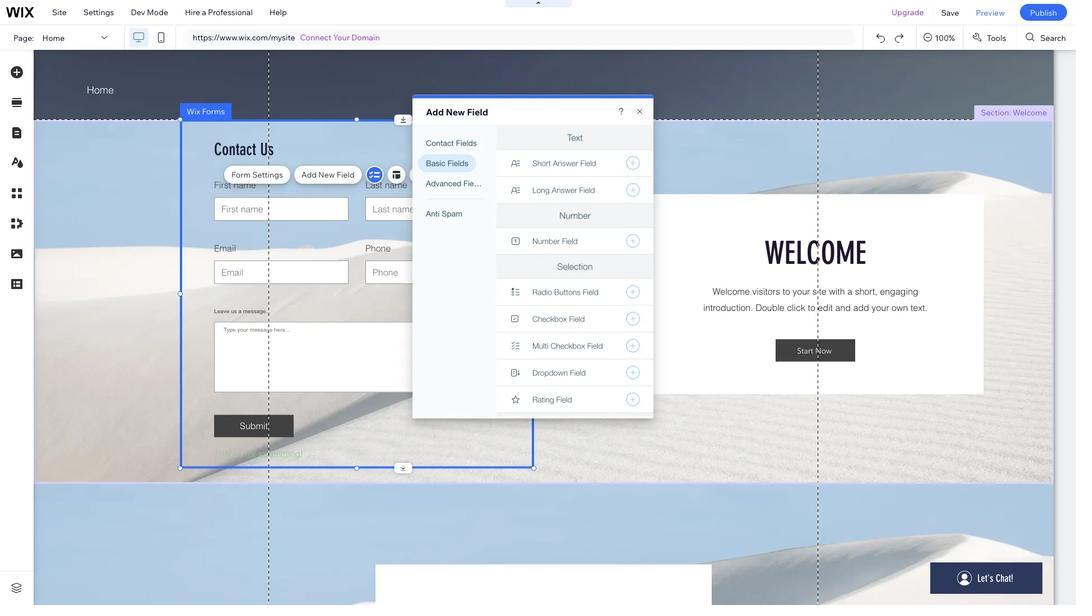 Task type: locate. For each thing, give the bounding box(es) containing it.
0 vertical spatial new
[[446, 106, 465, 117]]

domain
[[352, 33, 380, 42]]

add new field
[[426, 106, 488, 117], [302, 170, 355, 180]]

https://www.wix.com/mysite
[[193, 33, 295, 42]]

0 vertical spatial add new field
[[426, 106, 488, 117]]

1 vertical spatial add
[[302, 170, 317, 180]]

1 horizontal spatial field
[[467, 106, 488, 117]]

settings right form
[[252, 170, 283, 180]]

home
[[42, 33, 65, 42]]

1 horizontal spatial add
[[426, 106, 444, 117]]

preview button
[[968, 0, 1014, 25]]

tools button
[[964, 25, 1017, 50]]

0 vertical spatial add
[[426, 106, 444, 117]]

0 vertical spatial field
[[467, 106, 488, 117]]

dev
[[131, 7, 145, 17]]

settings
[[83, 7, 114, 17], [252, 170, 283, 180]]

your
[[333, 33, 350, 42]]

1 vertical spatial field
[[337, 170, 355, 180]]

100%
[[935, 33, 955, 42]]

0 horizontal spatial new
[[319, 170, 335, 180]]

wix forms
[[187, 107, 225, 116]]

forms
[[202, 107, 225, 116]]

1 vertical spatial new
[[319, 170, 335, 180]]

1 horizontal spatial add new field
[[426, 106, 488, 117]]

welcome
[[1013, 108, 1047, 117]]

save button
[[933, 0, 968, 25]]

search
[[1041, 33, 1066, 42]]

100% button
[[917, 25, 963, 50]]

0 horizontal spatial field
[[337, 170, 355, 180]]

search button
[[1017, 25, 1076, 50]]

hire a professional
[[185, 7, 253, 17]]

1 vertical spatial settings
[[252, 170, 283, 180]]

wix
[[187, 107, 200, 116]]

add
[[426, 106, 444, 117], [302, 170, 317, 180]]

settings left dev
[[83, 7, 114, 17]]

1 vertical spatial add new field
[[302, 170, 355, 180]]

form
[[232, 170, 251, 180]]

help
[[270, 7, 287, 17]]

section:
[[981, 108, 1011, 117]]

preview
[[976, 7, 1005, 17]]

0 horizontal spatial settings
[[83, 7, 114, 17]]

site
[[52, 7, 67, 17]]

0 horizontal spatial add
[[302, 170, 317, 180]]

0 horizontal spatial add new field
[[302, 170, 355, 180]]

field
[[467, 106, 488, 117], [337, 170, 355, 180]]

0 vertical spatial settings
[[83, 7, 114, 17]]

professional
[[208, 7, 253, 17]]

new
[[446, 106, 465, 117], [319, 170, 335, 180]]



Task type: describe. For each thing, give the bounding box(es) containing it.
a
[[202, 7, 206, 17]]

https://www.wix.com/mysite connect your domain
[[193, 33, 380, 42]]

hire
[[185, 7, 200, 17]]

form settings
[[232, 170, 283, 180]]

upgrade
[[892, 7, 924, 17]]

1 horizontal spatial settings
[[252, 170, 283, 180]]

1 horizontal spatial new
[[446, 106, 465, 117]]

section: welcome
[[981, 108, 1047, 117]]

tools
[[987, 33, 1007, 42]]

publish button
[[1020, 4, 1067, 21]]

save
[[942, 7, 959, 17]]

publish
[[1030, 7, 1057, 17]]

dev mode
[[131, 7, 168, 17]]

connect
[[300, 33, 332, 42]]

mode
[[147, 7, 168, 17]]



Task type: vqa. For each thing, say whether or not it's contained in the screenshot.
Add to the bottom
yes



